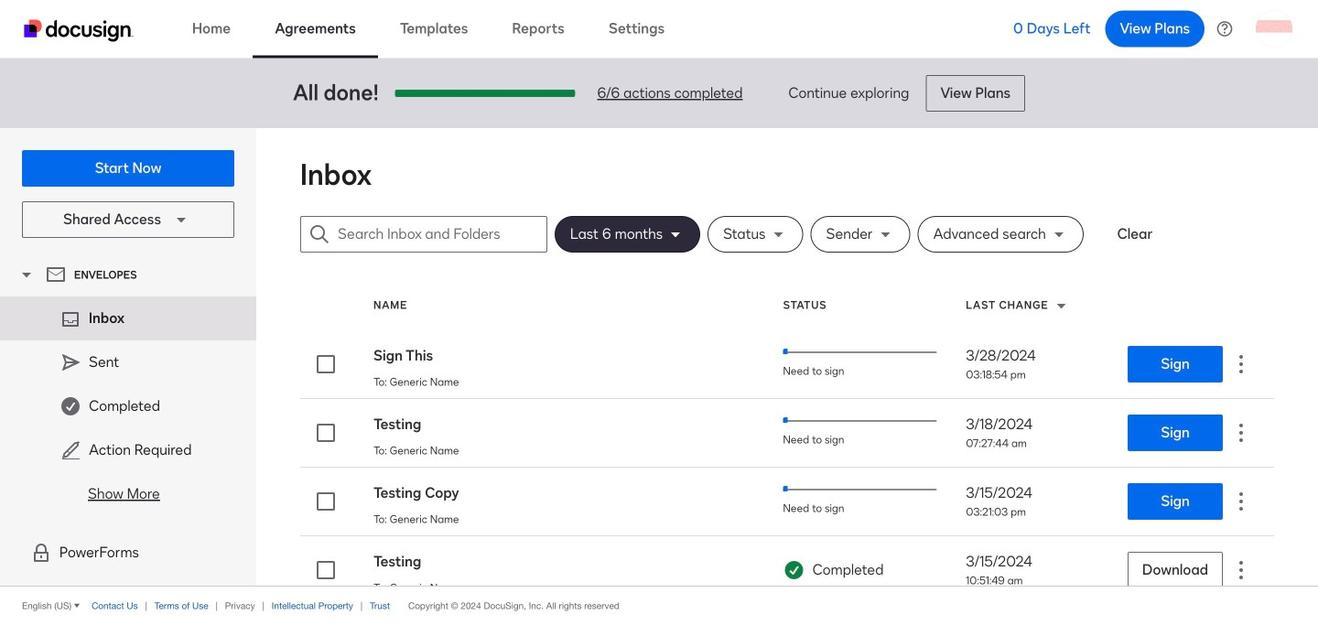 Task type: locate. For each thing, give the bounding box(es) containing it.
your uploaded profile image image
[[1257, 11, 1293, 47]]

more info region
[[0, 586, 1319, 626]]

docusign esignature image
[[24, 20, 134, 42]]

manage filters group
[[555, 216, 1092, 253]]

Search Inbox and Folders text field
[[338, 217, 547, 252]]



Task type: describe. For each thing, give the bounding box(es) containing it.
secondary navigation
[[0, 128, 256, 586]]



Task type: vqa. For each thing, say whether or not it's contained in the screenshot.
Search Inbox and Folders text box
yes



